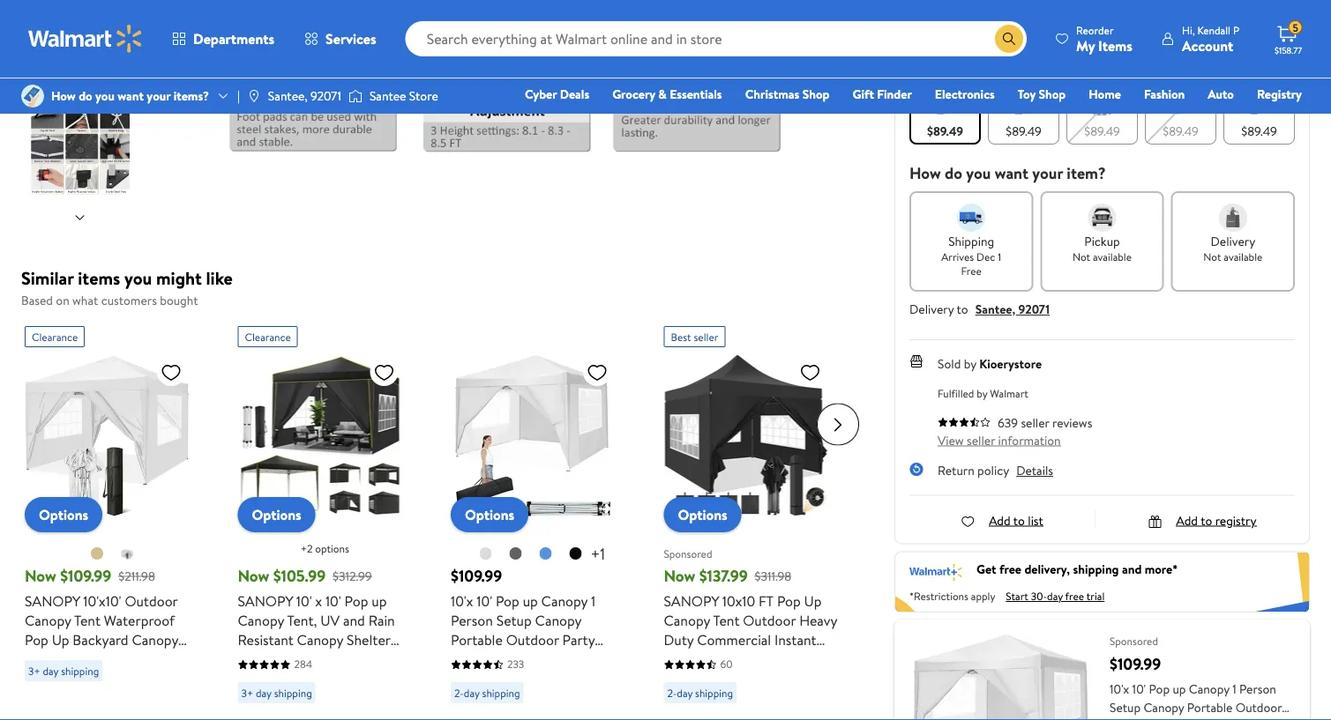 Task type: vqa. For each thing, say whether or not it's contained in the screenshot.
and
yes



Task type: describe. For each thing, give the bounding box(es) containing it.
sidewalls inside now $109.99 $211.98 sanopy 10'x10' outdoor canopy tent waterproof pop up backyard canopy portable party commercial instant canopy shelter tent gazebo with 4 removable sidewalls & carrying b
[[25, 708, 80, 721]]

next image image
[[73, 211, 87, 225]]

christmas
[[745, 86, 800, 103]]

options for now $137.99
[[678, 505, 728, 524]]

4 left sidewalls,
[[716, 708, 724, 721]]

walmart
[[990, 386, 1029, 401]]

registry one debit
[[1167, 86, 1302, 127]]

carrying inside now $109.99 $211.98 sanopy 10'x10' outdoor canopy tent waterproof pop up backyard canopy portable party commercial instant canopy shelter tent gazebo with 4 removable sidewalls & carrying b
[[96, 708, 149, 721]]

actual color : black
[[910, 43, 1012, 61]]

best seller
[[671, 329, 718, 344]]

available in additional 1 variant element
[[591, 543, 605, 565]]

1 horizontal spatial 92071
[[1019, 301, 1050, 318]]

you for similar items you might like based on what customers bought
[[124, 266, 152, 291]]

do for how do you want your items?
[[79, 87, 92, 105]]

$89.49 for fourth $89.49 button
[[1163, 122, 1199, 140]]

options for now $109.99
[[39, 505, 88, 524]]

reviews
[[1052, 414, 1092, 432]]

add to favorites list, sanopy 10x10 ft pop up canopy tent outdoor heavy duty commercial instant shelter waterproof party tent gazebo with 4 removable sidewalls, roller bag and 4 sandbags, black image
[[800, 361, 821, 383]]

christmas shop link
[[737, 85, 838, 104]]

2 $89.49 button from the left
[[988, 71, 1060, 144]]

canopy left "tent,"
[[238, 611, 284, 630]]

+2
[[301, 541, 313, 556]]

product group containing now $105.99
[[238, 319, 412, 721]]

& inside $109.99 10'x 10' pop up canopy 1 person setup canopy portable outdoor party instant shelter with 4 removable sidewalls & carrying bag for wedding picnics camping, white
[[580, 669, 589, 689]]

cyber deals
[[525, 86, 589, 103]]

person
[[451, 611, 493, 630]]

auto link
[[1200, 85, 1242, 104]]

commercial inside now $109.99 $211.98 sanopy 10'x10' outdoor canopy tent waterproof pop up backyard canopy portable party commercial instant canopy shelter tent gazebo with 4 removable sidewalls & carrying b
[[116, 650, 190, 669]]

now for $109.99
[[25, 565, 56, 587]]

registry link
[[1249, 85, 1310, 104]]

blue image
[[539, 547, 553, 561]]

customers
[[101, 292, 157, 309]]

2 2- from the left
[[667, 685, 677, 700]]

portable inside $109.99 10'x 10' pop up canopy 1 person setup canopy portable outdoor party instant shelter with 4 removable sidewalls & carrying bag for wedding picnics camping, white
[[451, 630, 503, 650]]

sandbags, inside now $105.99 $312.99 sanopy 10' x 10' pop up canopy tent, uv and rain resistant canopy shelter with 4 removable sidewalls&4 stakes&ropes and sandbags, canopy gazebo with carry b
[[263, 689, 324, 708]]

sidewalls,
[[735, 689, 793, 708]]

grocery
[[612, 86, 655, 103]]

canopy right backyard
[[132, 630, 178, 650]]

available for pickup
[[1093, 249, 1132, 264]]

fulfilled
[[938, 386, 974, 401]]

information
[[998, 432, 1061, 449]]

day inside get free delivery, shipping and more* banner
[[1047, 589, 1063, 604]]

1 2- from the left
[[454, 685, 464, 700]]

might
[[156, 266, 202, 291]]

sidewalls inside $109.99 10'x 10' pop up canopy 1 person setup canopy portable outdoor party instant shelter with 4 removable sidewalls & carrying bag for wedding picnics camping, white
[[522, 669, 577, 689]]

canopy up 284
[[297, 630, 343, 650]]

$137.99
[[699, 565, 748, 587]]

intent image for pickup image
[[1088, 204, 1116, 232]]

how for how do you want your items?
[[51, 87, 76, 105]]

1 white image from the left
[[120, 547, 134, 561]]

uv
[[320, 611, 340, 630]]

do for how do you want your item?
[[945, 162, 963, 184]]

1 2-day shipping from the left
[[454, 685, 520, 700]]

10'x 10' pop up canopy 1 person setup canopy portable outdoor party instant shelter with 4 removable sidewalls & carrying bag for wedding picnics camping, white image inside the $109.99 group
[[909, 634, 1096, 721]]

shelter inside sponsored now $137.99 $311.98 sanopy 10x10 ft pop up canopy tent outdoor heavy duty commercial instant shelter waterproof party tent gazebo with 4 removable sidewalls, roller bag and 4 sandbags, black
[[664, 650, 708, 669]]

free
[[961, 263, 982, 278]]

shop for toy shop
[[1039, 86, 1066, 103]]

you for how do you want your items?
[[95, 87, 115, 105]]

departments button
[[157, 18, 289, 60]]

sponsored $109.99
[[1110, 634, 1161, 676]]

resistant
[[238, 630, 294, 650]]

3 options link from the left
[[451, 497, 529, 532]]

outdoor for sponsored
[[743, 611, 796, 630]]

sponsored now $137.99 $311.98 sanopy 10x10 ft pop up canopy tent outdoor heavy duty commercial instant shelter waterproof party tent gazebo with 4 removable sidewalls, roller bag and 4 sandbags, black
[[664, 546, 837, 721]]

arrives
[[942, 249, 974, 264]]

$89.49 for 3rd $89.49 button from the right
[[1084, 122, 1120, 140]]

1 $89.49 button from the left
[[910, 71, 981, 144]]

2 white image from the left
[[479, 547, 493, 561]]

sanopy 10'x10' outdoor canopy tent waterproof pop up backyard canopy portable party commercial instant canopy shelter tent gazebo with 4 removable sidewalls & carrying bag for wedding picnics camping image
[[25, 354, 189, 518]]

duty
[[664, 630, 694, 650]]

*restrictions
[[910, 589, 969, 604]]

and right uv
[[343, 611, 365, 630]]

one
[[1167, 110, 1193, 127]]

camping,
[[497, 708, 554, 721]]

0 horizontal spatial 3+ day shipping
[[28, 663, 99, 678]]

$109.99 for now
[[60, 565, 111, 587]]

sandbags, inside sponsored now $137.99 $311.98 sanopy 10x10 ft pop up canopy tent outdoor heavy duty commercial instant shelter waterproof party tent gazebo with 4 removable sidewalls, roller bag and 4 sandbags, black
[[728, 708, 788, 721]]

sold
[[938, 355, 961, 372]]

sanopy for $109.99
[[25, 592, 80, 611]]

how do you want your items?
[[51, 87, 209, 105]]

& inside now $109.99 $211.98 sanopy 10'x10' outdoor canopy tent waterproof pop up backyard canopy portable party commercial instant canopy shelter tent gazebo with 4 removable sidewalls & carrying b
[[83, 708, 92, 721]]

30-
[[1031, 589, 1047, 604]]

on
[[56, 292, 69, 309]]

auto
[[1208, 86, 1234, 103]]

black inside sponsored now $137.99 $311.98 sanopy 10x10 ft pop up canopy tent outdoor heavy duty commercial instant shelter waterproof party tent gazebo with 4 removable sidewalls, roller bag and 4 sandbags, black
[[792, 708, 824, 721]]

get free delivery, shipping and more* banner
[[895, 552, 1310, 613]]

how for how do you want your item?
[[910, 162, 941, 184]]

gazebo for $109.99
[[25, 689, 70, 708]]

and inside banner
[[1122, 561, 1142, 578]]

now $109.99 $211.98 sanopy 10'x10' outdoor canopy tent waterproof pop up backyard canopy portable party commercial instant canopy shelter tent gazebo with 4 removable sidewalls & carrying b
[[25, 565, 197, 721]]

removable inside $109.99 10'x 10' pop up canopy 1 person setup canopy portable outdoor party instant shelter with 4 removable sidewalls & carrying bag for wedding picnics camping, white
[[451, 669, 518, 689]]

return
[[938, 462, 975, 479]]

shelter inside now $109.99 $211.98 sanopy 10'x10' outdoor canopy tent waterproof pop up backyard canopy portable party commercial instant canopy shelter tent gazebo with 4 removable sidewalls & carrying b
[[120, 669, 164, 689]]

fashion
[[1144, 86, 1185, 103]]

sanopy inside sponsored now $137.99 $311.98 sanopy 10x10 ft pop up canopy tent outdoor heavy duty commercial instant shelter waterproof party tent gazebo with 4 removable sidewalls, roller bag and 4 sandbags, black
[[664, 592, 719, 611]]

10'x
[[451, 592, 473, 611]]

actual color list
[[906, 68, 1299, 148]]

5
[[1293, 20, 1299, 35]]

gray image
[[509, 547, 523, 561]]

party inside sponsored now $137.99 $311.98 sanopy 10x10 ft pop up canopy tent outdoor heavy duty commercial instant shelter waterproof party tent gazebo with 4 removable sidewalls, roller bag and 4 sandbags, black
[[785, 650, 818, 669]]

portable inside now $109.99 $211.98 sanopy 10'x10' outdoor canopy tent waterproof pop up backyard canopy portable party commercial instant canopy shelter tent gazebo with 4 removable sidewalls & carrying b
[[25, 650, 77, 669]]

what
[[72, 292, 98, 309]]

my
[[1076, 36, 1095, 55]]

sanopy 10' x 10' straight leg pop-up canopy tent easy one person setup instant outdoor canopy folding shelter with 4 removable sidewalls, air vent on the top, 4 sandbags, carrying bag, black image
[[224, 0, 788, 157]]

heavy
[[799, 611, 837, 630]]

walmart image
[[28, 25, 143, 53]]

canopy inside sponsored now $137.99 $311.98 sanopy 10x10 ft pop up canopy tent outdoor heavy duty commercial instant shelter waterproof party tent gazebo with 4 removable sidewalls, roller bag and 4 sandbags, black
[[664, 611, 710, 630]]

4 inside now $109.99 $211.98 sanopy 10'x10' outdoor canopy tent waterproof pop up backyard canopy portable party commercial instant canopy shelter tent gazebo with 4 removable sidewalls & carrying b
[[103, 689, 112, 708]]

shipping down 60
[[695, 685, 733, 700]]

now inside sponsored now $137.99 $311.98 sanopy 10x10 ft pop up canopy tent outdoor heavy duty commercial instant shelter waterproof party tent gazebo with 4 removable sidewalls, roller bag and 4 sandbags, black
[[664, 565, 695, 587]]

reorder
[[1076, 22, 1114, 37]]

sanopy for $105.99
[[238, 592, 293, 611]]

intent image for delivery image
[[1219, 204, 1247, 232]]

rain
[[368, 611, 395, 630]]

pop inside sponsored now $137.99 $311.98 sanopy 10x10 ft pop up canopy tent outdoor heavy duty commercial instant shelter waterproof party tent gazebo with 4 removable sidewalls, roller bag and 4 sandbags, black
[[777, 592, 801, 611]]

toy shop
[[1018, 86, 1066, 103]]

with inside now $109.99 $211.98 sanopy 10'x10' outdoor canopy tent waterproof pop up backyard canopy portable party commercial instant canopy shelter tent gazebo with 4 removable sidewalls & carrying b
[[74, 689, 100, 708]]

with inside $109.99 10'x 10' pop up canopy 1 person setup canopy portable outdoor party instant shelter with 4 removable sidewalls & carrying bag for wedding picnics camping, white
[[543, 650, 569, 669]]

up inside sponsored now $137.99 $311.98 sanopy 10x10 ft pop up canopy tent outdoor heavy duty commercial instant shelter waterproof party tent gazebo with 4 removable sidewalls, roller bag and 4 sandbags, black
[[804, 592, 822, 611]]

party inside $109.99 10'x 10' pop up canopy 1 person setup canopy portable outdoor party instant shelter with 4 removable sidewalls & carrying bag for wedding picnics camping, white
[[562, 630, 595, 650]]

get
[[977, 561, 997, 578]]

pop inside $109.99 10'x 10' pop up canopy 1 person setup canopy portable outdoor party instant shelter with 4 removable sidewalls & carrying bag for wedding picnics camping, white
[[496, 592, 519, 611]]

start 30-day free trial
[[1006, 589, 1105, 604]]

store
[[409, 87, 438, 105]]

khaki image
[[90, 547, 104, 561]]

home link
[[1081, 85, 1129, 104]]

canopy left backyard
[[25, 611, 71, 630]]

view seller information
[[938, 432, 1061, 449]]

4 inside now $105.99 $312.99 sanopy 10' x 10' pop up canopy tent, uv and rain resistant canopy shelter with 4 removable sidewalls&4 stakes&ropes and sandbags, canopy gazebo with carry b
[[267, 650, 276, 669]]

fashion link
[[1136, 85, 1193, 104]]

$109.99 10'x 10' pop up canopy 1 person setup canopy portable outdoor party instant shelter with 4 removable sidewalls & carrying bag for wedding picnics camping, white
[[451, 565, 609, 721]]

1 horizontal spatial black
[[984, 43, 1012, 61]]

by for fulfilled
[[977, 386, 988, 401]]

pop inside now $105.99 $312.99 sanopy 10' x 10' pop up canopy tent, uv and rain resistant canopy shelter with 4 removable sidewalls&4 stakes&ropes and sandbags, canopy gazebo with carry b
[[345, 592, 368, 611]]

cyber monday deals image
[[910, 0, 1295, 33]]

product group containing now $137.99
[[664, 319, 838, 721]]

kioerystore
[[979, 355, 1042, 372]]

items
[[1098, 36, 1133, 55]]

ft
[[759, 592, 774, 611]]

$312.99
[[333, 567, 372, 585]]

color
[[947, 43, 977, 61]]

and down resistant at the left of the page
[[238, 689, 260, 708]]

sponsored for now
[[664, 546, 712, 561]]

kendall
[[1198, 22, 1231, 37]]

toy
[[1018, 86, 1036, 103]]

shipping down 284
[[274, 685, 312, 700]]

item?
[[1067, 162, 1106, 184]]

delivery not available
[[1204, 233, 1263, 264]]

p
[[1233, 22, 1240, 37]]

shelter inside now $105.99 $312.99 sanopy 10' x 10' pop up canopy tent, uv and rain resistant canopy shelter with 4 removable sidewalls&4 stakes&ropes and sandbags, canopy gazebo with carry b
[[347, 630, 391, 650]]

1 inside shipping arrives dec 1 free
[[998, 249, 1001, 264]]

and inside sponsored now $137.99 $311.98 sanopy 10x10 ft pop up canopy tent outdoor heavy duty commercial instant shelter waterproof party tent gazebo with 4 removable sidewalls, roller bag and 4 sandbags, black
[[690, 708, 712, 721]]

black image
[[569, 547, 583, 561]]

cyber
[[525, 86, 557, 103]]

3.6228 stars out of 5, based on 639 seller reviews element
[[938, 417, 991, 428]]

 image for santee store
[[348, 87, 363, 105]]

like
[[206, 266, 233, 291]]

canopy right setup
[[535, 611, 582, 630]]

for
[[534, 689, 552, 708]]

0 horizontal spatial 3+
[[28, 663, 40, 678]]

policy
[[978, 462, 1009, 479]]

bought
[[160, 292, 198, 309]]

0 horizontal spatial free
[[999, 561, 1022, 578]]

0 vertical spatial 92071
[[311, 87, 341, 105]]

list
[[1028, 512, 1044, 529]]

commercial inside sponsored now $137.99 $311.98 sanopy 10x10 ft pop up canopy tent outdoor heavy duty commercial instant shelter waterproof party tent gazebo with 4 removable sidewalls, roller bag and 4 sandbags, black
[[697, 630, 771, 650]]

x
[[315, 592, 322, 611]]

0 horizontal spatial 10'x 10' pop up canopy 1 person setup canopy portable outdoor party instant shelter with 4 removable sidewalls & carrying bag for wedding picnics camping, white image
[[451, 354, 615, 518]]

similar items you might like based on what customers bought
[[21, 266, 233, 309]]

with left 284
[[238, 650, 264, 669]]

to for santee,
[[957, 301, 968, 318]]

deals
[[560, 86, 589, 103]]

shipping down 233
[[482, 685, 520, 700]]

view
[[938, 432, 964, 449]]

add to registry button
[[1148, 512, 1257, 529]]

add to favorites list, sanopy 10'x10' outdoor canopy tent waterproof pop up backyard canopy portable party commercial instant canopy shelter tent gazebo with 4 removable sidewalls & carrying bag for wedding picnics camping image
[[161, 361, 182, 383]]

finder
[[877, 86, 912, 103]]

backyard
[[73, 630, 128, 650]]

your for items?
[[147, 87, 171, 105]]

Walmart Site-Wide search field
[[405, 21, 1027, 56]]

options link for now $137.99
[[664, 497, 742, 532]]

284
[[294, 657, 312, 672]]

services
[[326, 29, 376, 49]]



Task type: locate. For each thing, give the bounding box(es) containing it.
1 add from the left
[[989, 512, 1011, 529]]

by for sold
[[964, 355, 976, 372]]

sandbags, left roller
[[728, 708, 788, 721]]

sponsored up $137.99
[[664, 546, 712, 561]]

0 horizontal spatial $109.99
[[60, 565, 111, 587]]

do
[[79, 87, 92, 105], [945, 162, 963, 184]]

3 10' from the left
[[477, 592, 492, 611]]

with left carry
[[287, 708, 313, 721]]

bag inside sponsored now $137.99 $311.98 sanopy 10x10 ft pop up canopy tent outdoor heavy duty commercial instant shelter waterproof party tent gazebo with 4 removable sidewalls, roller bag and 4 sandbags, black
[[664, 708, 687, 721]]

you inside similar items you might like based on what customers bought
[[124, 266, 152, 291]]

0 horizontal spatial portable
[[25, 650, 77, 669]]

add to favorites list, 10'x 10' pop up canopy 1 person setup canopy portable outdoor party instant shelter with 4 removable sidewalls & carrying bag for wedding picnics camping, white image
[[587, 361, 608, 383]]

pickup
[[1085, 233, 1120, 250]]

delivery,
[[1025, 561, 1070, 578]]

0 horizontal spatial &
[[83, 708, 92, 721]]

2 horizontal spatial now
[[664, 565, 695, 587]]

roller
[[796, 689, 832, 708]]

3 $89.49 from the left
[[1084, 122, 1120, 140]]

2 shop from the left
[[1039, 86, 1066, 103]]

3 $89.49 button from the left
[[1067, 71, 1138, 144]]

gift finder
[[853, 86, 912, 103]]

1 horizontal spatial white image
[[479, 547, 493, 561]]

0 horizontal spatial instant
[[25, 669, 67, 689]]

gift finder link
[[845, 85, 920, 104]]

0 vertical spatial want
[[118, 87, 144, 105]]

0 horizontal spatial bag
[[507, 689, 530, 708]]

$89.49 down electronics
[[927, 122, 963, 140]]

0 horizontal spatial do
[[79, 87, 92, 105]]

shop right christmas
[[803, 86, 830, 103]]

gift
[[853, 86, 874, 103]]

to left registry
[[1201, 512, 1212, 529]]

10' right 10'x
[[477, 592, 492, 611]]

2-day shipping up picnics
[[454, 685, 520, 700]]

your left "items?"
[[147, 87, 171, 105]]

picnics
[[451, 708, 493, 721]]

electronics
[[935, 86, 995, 103]]

0 horizontal spatial by
[[964, 355, 976, 372]]

10' inside $109.99 10'x 10' pop up canopy 1 person setup canopy portable outdoor party instant shelter with 4 removable sidewalls & carrying bag for wedding picnics camping, white
[[477, 592, 492, 611]]

up inside now $105.99 $312.99 sanopy 10' x 10' pop up canopy tent, uv and rain resistant canopy shelter with 4 removable sidewalls&4 stakes&ropes and sandbags, canopy gazebo with carry b
[[372, 592, 387, 611]]

up inside now $109.99 $211.98 sanopy 10'x10' outdoor canopy tent waterproof pop up backyard canopy portable party commercial instant canopy shelter tent gazebo with 4 removable sidewalls & carrying b
[[52, 630, 69, 650]]

10'x10'
[[83, 592, 121, 611]]

0 horizontal spatial waterproof
[[104, 611, 175, 630]]

0 horizontal spatial commercial
[[116, 650, 190, 669]]

delivery up sold
[[910, 301, 954, 318]]

walmart plus image
[[910, 561, 962, 582]]

0 vertical spatial 1
[[998, 249, 1001, 264]]

by
[[964, 355, 976, 372], [977, 386, 988, 401]]

1 vertical spatial your
[[1032, 162, 1063, 184]]

2 horizontal spatial &
[[658, 86, 667, 103]]

seller for view
[[967, 432, 995, 449]]

1 $89.49 from the left
[[927, 122, 963, 140]]

1 horizontal spatial 10'
[[325, 592, 341, 611]]

0 vertical spatial up
[[804, 592, 822, 611]]

you for how do you want your item?
[[966, 162, 991, 184]]

1 horizontal spatial carrying
[[451, 689, 504, 708]]

do up intent image for shipping
[[945, 162, 963, 184]]

3+ day shipping
[[28, 663, 99, 678], [241, 685, 312, 700]]

pop right person
[[496, 592, 519, 611]]

2 add from the left
[[1176, 512, 1198, 529]]

view seller information link
[[938, 432, 1061, 449]]

free left trial
[[1065, 589, 1084, 604]]

1 clearance from the left
[[32, 329, 78, 344]]

1 horizontal spatial available
[[1224, 249, 1263, 264]]

add to favorites list, sanopy 10' x 10' pop up canopy tent, uv and rain resistant canopy shelter with 4 removable sidewalls&4 stakes&ropes and sandbags, canopy gazebo with carry bag for grass, beach and camping image
[[374, 361, 395, 383]]

1 horizontal spatial delivery
[[1211, 233, 1256, 250]]

get free delivery, shipping and more*
[[977, 561, 1178, 578]]

and
[[1122, 561, 1142, 578], [343, 611, 365, 630], [238, 689, 260, 708], [690, 708, 712, 721]]

product group
[[25, 319, 199, 721], [238, 319, 412, 721], [451, 319, 625, 721], [664, 319, 838, 721]]

not for delivery
[[1204, 249, 1221, 264]]

pop
[[345, 592, 368, 611], [496, 592, 519, 611], [777, 592, 801, 611], [25, 630, 48, 650]]

10'x 10' pop up canopy 1 person setup canopy portable outdoor party instant shelter with 4 removable sidewalls & carrying bag for wedding picnics camping, white image
[[451, 354, 615, 518], [909, 634, 1096, 721]]

2 available from the left
[[1224, 249, 1263, 264]]

to left list on the right bottom
[[1013, 512, 1025, 529]]

how down sanopy 10' x 10' straight leg pop-up canopy tent easy one person setup instant outdoor canopy folding shelter with 4 removable sidewalls, air vent on the top, 4 sandbags, carrying bag, black - image 4 of 10
[[51, 87, 76, 105]]

up
[[804, 592, 822, 611], [52, 630, 69, 650]]

you
[[95, 87, 115, 105], [966, 162, 991, 184], [124, 266, 152, 291]]

available down "intent image for pickup"
[[1093, 249, 1132, 264]]

add left registry
[[1176, 512, 1198, 529]]

0 horizontal spatial add
[[989, 512, 1011, 529]]

0 horizontal spatial now
[[25, 565, 56, 587]]

by right sold
[[964, 355, 976, 372]]

1 available from the left
[[1093, 249, 1132, 264]]

up inside $109.99 10'x 10' pop up canopy 1 person setup canopy portable outdoor party instant shelter with 4 removable sidewalls & carrying bag for wedding picnics camping, white
[[523, 592, 538, 611]]

4 options from the left
[[678, 505, 728, 524]]

you up intent image for shipping
[[966, 162, 991, 184]]

not inside delivery not available
[[1204, 249, 1221, 264]]

1 not from the left
[[1073, 249, 1091, 264]]

1 vertical spatial free
[[1065, 589, 1084, 604]]

registry
[[1257, 86, 1302, 103]]

0 horizontal spatial black
[[792, 708, 824, 721]]

$89.49 for fifth $89.49 button
[[1242, 122, 1277, 140]]

add for add to registry
[[1176, 512, 1198, 529]]

2 now from the left
[[238, 565, 269, 587]]

1 shop from the left
[[803, 86, 830, 103]]

one debit link
[[1159, 109, 1235, 128]]

shipping
[[949, 233, 994, 250]]

shelter left 60
[[664, 650, 708, 669]]

removable down backyard
[[115, 689, 183, 708]]

2 options link from the left
[[238, 497, 316, 532]]

1 vertical spatial 3+ day shipping
[[241, 685, 312, 700]]

 image
[[21, 85, 44, 108]]

4 up wedding
[[573, 650, 581, 669]]

christmas shop
[[745, 86, 830, 103]]

you up the customers
[[124, 266, 152, 291]]

92071 up "kioerystore"
[[1019, 301, 1050, 318]]

sold by kioerystore
[[938, 355, 1042, 372]]

add to registry
[[1176, 512, 1257, 529]]

1 horizontal spatial want
[[995, 162, 1029, 184]]

options link up gray icon on the bottom left
[[451, 497, 529, 532]]

1 horizontal spatial free
[[1065, 589, 1084, 604]]

removable inside now $105.99 $312.99 sanopy 10' x 10' pop up canopy tent, uv and rain resistant canopy shelter with 4 removable sidewalls&4 stakes&ropes and sandbags, canopy gazebo with carry b
[[279, 650, 347, 669]]

:
[[977, 43, 980, 61]]

2 vertical spatial &
[[83, 708, 92, 721]]

sponsored for $109.99
[[1110, 634, 1158, 649]]

2 2-day shipping from the left
[[667, 685, 733, 700]]

details button
[[1016, 462, 1053, 479]]

party
[[562, 630, 595, 650], [80, 650, 112, 669], [785, 650, 818, 669]]

0 vertical spatial 10'x 10' pop up canopy 1 person setup canopy portable outdoor party instant shelter with 4 removable sidewalls & carrying bag for wedding picnics camping, white image
[[451, 354, 615, 518]]

sponsored inside sponsored now $137.99 $311.98 sanopy 10x10 ft pop up canopy tent outdoor heavy duty commercial instant shelter waterproof party tent gazebo with 4 removable sidewalls, roller bag and 4 sandbags, black
[[664, 546, 712, 561]]

outdoor inside sponsored now $137.99 $311.98 sanopy 10x10 ft pop up canopy tent outdoor heavy duty commercial instant shelter waterproof party tent gazebo with 4 removable sidewalls, roller bag and 4 sandbags, black
[[743, 611, 796, 630]]

pop down $312.99
[[345, 592, 368, 611]]

canopy down black icon
[[541, 592, 588, 611]]

and left more*
[[1122, 561, 1142, 578]]

60
[[720, 657, 733, 672]]

not down "intent image for pickup"
[[1073, 249, 1091, 264]]

seller for 639
[[1021, 414, 1050, 432]]

by right fulfilled
[[977, 386, 988, 401]]

departments
[[193, 29, 274, 49]]

4 $89.49 button from the left
[[1145, 71, 1217, 144]]

now inside now $109.99 $211.98 sanopy 10'x10' outdoor canopy tent waterproof pop up backyard canopy portable party commercial instant canopy shelter tent gazebo with 4 removable sidewalls & carrying b
[[25, 565, 56, 587]]

want
[[118, 87, 144, 105], [995, 162, 1029, 184]]

4 down backyard
[[103, 689, 112, 708]]

3+ day shipping down backyard
[[28, 663, 99, 678]]

Search search field
[[405, 21, 1027, 56]]

0 horizontal spatial outdoor
[[125, 592, 178, 611]]

seller right best
[[694, 329, 718, 344]]

sanopy
[[25, 592, 80, 611], [238, 592, 293, 611], [664, 592, 719, 611]]

white image up $211.98
[[120, 547, 134, 561]]

shop for christmas shop
[[803, 86, 830, 103]]

free right get
[[999, 561, 1022, 578]]

canopy
[[541, 592, 588, 611], [25, 611, 71, 630], [238, 611, 284, 630], [535, 611, 582, 630], [664, 611, 710, 630], [132, 630, 178, 650], [297, 630, 343, 650], [70, 669, 116, 689], [327, 689, 374, 708]]

now $105.99 $312.99 sanopy 10' x 10' pop up canopy tent, uv and rain resistant canopy shelter with 4 removable sidewalls&4 stakes&ropes and sandbags, canopy gazebo with carry b
[[238, 565, 400, 721]]

party up roller
[[785, 650, 818, 669]]

options link for now $109.99
[[25, 497, 102, 532]]

4 left roller
[[772, 669, 781, 689]]

gazebo inside sponsored now $137.99 $311.98 sanopy 10x10 ft pop up canopy tent outdoor heavy duty commercial instant shelter waterproof party tent gazebo with 4 removable sidewalls, roller bag and 4 sandbags, black
[[694, 669, 739, 689]]

available for delivery
[[1224, 249, 1263, 264]]

1 down available in additional 1 variant element
[[591, 592, 596, 611]]

to down free
[[957, 301, 968, 318]]

2 horizontal spatial $109.99
[[1110, 654, 1161, 676]]

0 horizontal spatial not
[[1073, 249, 1091, 264]]

0 horizontal spatial shop
[[803, 86, 830, 103]]

pop inside now $109.99 $211.98 sanopy 10'x10' outdoor canopy tent waterproof pop up backyard canopy portable party commercial instant canopy shelter tent gazebo with 4 removable sidewalls & carrying b
[[25, 630, 48, 650]]

gazebo inside now $109.99 $211.98 sanopy 10'x10' outdoor canopy tent waterproof pop up backyard canopy portable party commercial instant canopy shelter tent gazebo with 4 removable sidewalls & carrying b
[[25, 689, 70, 708]]

party up wedding
[[562, 630, 595, 650]]

waterproof down $211.98
[[104, 611, 175, 630]]

2 clearance from the left
[[245, 329, 291, 344]]

1 vertical spatial by
[[977, 386, 988, 401]]

0 vertical spatial &
[[658, 86, 667, 103]]

0 horizontal spatial party
[[80, 650, 112, 669]]

delivery for to
[[910, 301, 954, 318]]

$89.49 down "fashion" link
[[1163, 122, 1199, 140]]

$109.99 for sponsored
[[1110, 654, 1161, 676]]

reorder my items
[[1076, 22, 1133, 55]]

1 horizontal spatial sponsored
[[1110, 634, 1158, 649]]

to for registry
[[1201, 512, 1212, 529]]

1 vertical spatial how
[[910, 162, 941, 184]]

walmart+
[[1250, 110, 1302, 127]]

outdoor down $211.98
[[125, 592, 178, 611]]

3 product group from the left
[[451, 319, 625, 721]]

 image
[[348, 87, 363, 105], [247, 89, 261, 103]]

2 sanopy from the left
[[238, 592, 293, 611]]

1 options link from the left
[[25, 497, 102, 532]]

1 horizontal spatial 10'x 10' pop up canopy 1 person setup canopy portable outdoor party instant shelter with 4 removable sidewalls & carrying bag for wedding picnics camping, white image
[[909, 634, 1096, 721]]

start
[[1006, 589, 1029, 604]]

639
[[998, 414, 1018, 432]]

not inside pickup not available
[[1073, 249, 1091, 264]]

1 horizontal spatial party
[[562, 630, 595, 650]]

0 vertical spatial black
[[984, 43, 1012, 61]]

1 10' from the left
[[296, 592, 312, 611]]

do down sanopy 10' x 10' straight leg pop-up canopy tent easy one person setup instant outdoor canopy folding shelter with 4 removable sidewalls, air vent on the top, 4 sandbags, carrying bag, black - image 4 of 10
[[79, 87, 92, 105]]

0 vertical spatial do
[[79, 87, 92, 105]]

waterproof inside sponsored now $137.99 $311.98 sanopy 10x10 ft pop up canopy tent outdoor heavy duty commercial instant shelter waterproof party tent gazebo with 4 removable sidewalls, roller bag and 4 sandbags, black
[[711, 650, 782, 669]]

essentials
[[670, 86, 722, 103]]

electronics link
[[927, 85, 1003, 104]]

0 horizontal spatial carrying
[[96, 708, 149, 721]]

0 horizontal spatial sanopy
[[25, 592, 80, 611]]

1 product group from the left
[[25, 319, 199, 721]]

$105.99
[[273, 565, 326, 587]]

233
[[507, 657, 524, 672]]

0 vertical spatial sponsored
[[664, 546, 712, 561]]

0 horizontal spatial 10'
[[296, 592, 312, 611]]

0 horizontal spatial up
[[52, 630, 69, 650]]

2 10' from the left
[[325, 592, 341, 611]]

santee, 92071 button
[[975, 301, 1050, 318]]

2 $89.49 from the left
[[1006, 122, 1042, 140]]

sponsored down get free delivery, shipping and more* banner
[[1110, 634, 1158, 649]]

instant inside $109.99 10'x 10' pop up canopy 1 person setup canopy portable outdoor party instant shelter with 4 removable sidewalls & carrying bag for wedding picnics camping, white
[[451, 650, 493, 669]]

2- down "duty" at the bottom
[[667, 685, 677, 700]]

0 horizontal spatial to
[[957, 301, 968, 318]]

0 horizontal spatial how
[[51, 87, 76, 105]]

options link up +2
[[238, 497, 316, 532]]

shipping arrives dec 1 free
[[942, 233, 1001, 278]]

 image right |
[[247, 89, 261, 103]]

1 horizontal spatial your
[[1032, 162, 1063, 184]]

2 horizontal spatial to
[[1201, 512, 1212, 529]]

$158.77
[[1275, 44, 1302, 56]]

1 up from the left
[[372, 592, 387, 611]]

sponsored inside sponsored $109.99
[[1110, 634, 1158, 649]]

intent image for shipping image
[[957, 204, 986, 232]]

1 vertical spatial 92071
[[1019, 301, 1050, 318]]

$211.98
[[118, 567, 155, 585]]

hi,
[[1182, 22, 1195, 37]]

outdoor for $109.99
[[506, 630, 559, 650]]

bag down "duty" at the bottom
[[664, 708, 687, 721]]

0 horizontal spatial santee,
[[268, 87, 308, 105]]

2-
[[454, 685, 464, 700], [667, 685, 677, 700]]

product group containing +1
[[451, 319, 625, 721]]

shelter inside $109.99 10'x 10' pop up canopy 1 person setup canopy portable outdoor party instant shelter with 4 removable sidewalls & carrying bag for wedding picnics camping, white
[[496, 650, 540, 669]]

shipping down backyard
[[61, 663, 99, 678]]

want for item?
[[995, 162, 1029, 184]]

1 horizontal spatial by
[[977, 386, 988, 401]]

your for item?
[[1032, 162, 1063, 184]]

your
[[147, 87, 171, 105], [1032, 162, 1063, 184]]

2 horizontal spatial you
[[966, 162, 991, 184]]

1 vertical spatial want
[[995, 162, 1029, 184]]

0 horizontal spatial you
[[95, 87, 115, 105]]

0 horizontal spatial 2-
[[454, 685, 464, 700]]

up right ft
[[804, 592, 822, 611]]

1 options from the left
[[39, 505, 88, 524]]

carrying left for
[[451, 689, 504, 708]]

removable down 60
[[664, 689, 731, 708]]

0 vertical spatial waterproof
[[104, 611, 175, 630]]

sanopy 10x10 ft pop up canopy tent outdoor heavy duty commercial instant shelter waterproof party tent gazebo with 4 removable sidewalls, roller bag and 4 sandbags, black image
[[664, 354, 828, 518]]

0 vertical spatial you
[[95, 87, 115, 105]]

black
[[984, 43, 1012, 61], [792, 708, 824, 721]]

hi, kendall p account
[[1182, 22, 1240, 55]]

shelter up stakes&ropes
[[347, 630, 391, 650]]

commercial down 10'x10'
[[116, 650, 190, 669]]

sanopy up resistant at the left of the page
[[238, 592, 293, 611]]

sanopy 10' x 10' straight leg pop-up canopy tent easy one person setup instant outdoor canopy folding shelter with 4 removable sidewalls, air vent on the top, 4 sandbags, carrying bag, black - image 4 of 10 image
[[30, 0, 133, 81]]

|
[[237, 87, 240, 105]]

1 vertical spatial 3+
[[241, 685, 253, 700]]

up down $312.99
[[372, 592, 387, 611]]

up right person
[[523, 592, 538, 611]]

not down the intent image for delivery
[[1204, 249, 1221, 264]]

bag inside $109.99 10'x 10' pop up canopy 1 person setup canopy portable outdoor party instant shelter with 4 removable sidewalls & carrying bag for wedding picnics camping, white
[[507, 689, 530, 708]]

1 sanopy from the left
[[25, 592, 80, 611]]

1 horizontal spatial &
[[580, 669, 589, 689]]

delivery down the intent image for delivery
[[1211, 233, 1256, 250]]

0 vertical spatial sidewalls
[[522, 669, 577, 689]]

with right 60
[[743, 669, 769, 689]]

bag left for
[[507, 689, 530, 708]]

options for now $105.99
[[252, 505, 301, 524]]

removable inside now $109.99 $211.98 sanopy 10'x10' outdoor canopy tent waterproof pop up backyard canopy portable party commercial instant canopy shelter tent gazebo with 4 removable sidewalls & carrying b
[[115, 689, 183, 708]]

1 horizontal spatial clearance
[[245, 329, 291, 344]]

$109.99 inside now $109.99 $211.98 sanopy 10'x10' outdoor canopy tent waterproof pop up backyard canopy portable party commercial instant canopy shelter tent gazebo with 4 removable sidewalls & carrying b
[[60, 565, 111, 587]]

2 product group from the left
[[238, 319, 412, 721]]

removable inside sponsored now $137.99 $311.98 sanopy 10x10 ft pop up canopy tent outdoor heavy duty commercial instant shelter waterproof party tent gazebo with 4 removable sidewalls, roller bag and 4 sandbags, black
[[664, 689, 731, 708]]

0 horizontal spatial white image
[[120, 547, 134, 561]]

4 $89.49 from the left
[[1163, 122, 1199, 140]]

up left backyard
[[52, 630, 69, 650]]

$89.49
[[927, 122, 963, 140], [1006, 122, 1042, 140], [1084, 122, 1120, 140], [1163, 122, 1199, 140], [1242, 122, 1277, 140]]

outdoor inside now $109.99 $211.98 sanopy 10'x10' outdoor canopy tent waterproof pop up backyard canopy portable party commercial instant canopy shelter tent gazebo with 4 removable sidewalls & carrying b
[[125, 592, 178, 611]]

0 horizontal spatial 2-day shipping
[[454, 685, 520, 700]]

waterproof inside now $109.99 $211.98 sanopy 10'x10' outdoor canopy tent waterproof pop up backyard canopy portable party commercial instant canopy shelter tent gazebo with 4 removable sidewalls & carrying b
[[104, 611, 175, 630]]

gazebo for now
[[694, 669, 739, 689]]

2-day shipping down 60
[[667, 685, 733, 700]]

instant inside sponsored now $137.99 $311.98 sanopy 10x10 ft pop up canopy tent outdoor heavy duty commercial instant shelter waterproof party tent gazebo with 4 removable sidewalls, roller bag and 4 sandbags, black
[[775, 630, 817, 650]]

 image left santee
[[348, 87, 363, 105]]

outdoor up 233
[[506, 630, 559, 650]]

white
[[558, 708, 594, 721]]

4 inside $109.99 10'x 10' pop up canopy 1 person setup canopy portable outdoor party instant shelter with 4 removable sidewalls & carrying bag for wedding picnics camping, white
[[573, 650, 581, 669]]

1 vertical spatial sidewalls
[[25, 708, 80, 721]]

items
[[78, 266, 120, 291]]

with inside sponsored now $137.99 $311.98 sanopy 10x10 ft pop up canopy tent outdoor heavy duty commercial instant shelter waterproof party tent gazebo with 4 removable sidewalls, roller bag and 4 sandbags, black
[[743, 669, 769, 689]]

2 not from the left
[[1204, 249, 1221, 264]]

to for list
[[1013, 512, 1025, 529]]

0 horizontal spatial want
[[118, 87, 144, 105]]

$109.99 inside group
[[1110, 654, 1161, 676]]

1 right dec
[[998, 249, 1001, 264]]

1 now from the left
[[25, 565, 56, 587]]

1 horizontal spatial instant
[[451, 650, 493, 669]]

fulfilled by walmart
[[938, 386, 1029, 401]]

canopy down backyard
[[70, 669, 116, 689]]

party inside now $109.99 $211.98 sanopy 10'x10' outdoor canopy tent waterproof pop up backyard canopy portable party commercial instant canopy shelter tent gazebo with 4 removable sidewalls & carrying b
[[80, 650, 112, 669]]

1 inside $109.99 10'x 10' pop up canopy 1 person setup canopy portable outdoor party instant shelter with 4 removable sidewalls & carrying bag for wedding picnics camping, white
[[591, 592, 596, 611]]

3 sanopy from the left
[[664, 592, 719, 611]]

pop right ft
[[777, 592, 801, 611]]

2 up from the left
[[523, 592, 538, 611]]

with
[[238, 650, 264, 669], [543, 650, 569, 669], [743, 669, 769, 689], [74, 689, 100, 708], [287, 708, 313, 721]]

2 horizontal spatial instant
[[775, 630, 817, 650]]

setup
[[496, 611, 532, 630]]

carrying down backyard
[[96, 708, 149, 721]]

canopy right sidewalls&4
[[327, 689, 374, 708]]

instant inside now $109.99 $211.98 sanopy 10'x10' outdoor canopy tent waterproof pop up backyard canopy portable party commercial instant canopy shelter tent gazebo with 4 removable sidewalls & carrying b
[[25, 669, 67, 689]]

options link
[[25, 497, 102, 532], [238, 497, 316, 532], [451, 497, 529, 532], [664, 497, 742, 532]]

2 horizontal spatial sanopy
[[664, 592, 719, 611]]

1 vertical spatial waterproof
[[711, 650, 782, 669]]

10' left x
[[296, 592, 312, 611]]

available inside pickup not available
[[1093, 249, 1132, 264]]

$109.99 inside $109.99 10'x 10' pop up canopy 1 person setup canopy portable outdoor party instant shelter with 4 removable sidewalls & carrying bag for wedding picnics camping, white
[[451, 565, 502, 587]]

tent,
[[287, 611, 317, 630]]

how down finder
[[910, 162, 941, 184]]

1 horizontal spatial 3+
[[241, 685, 253, 700]]

santee, right |
[[268, 87, 308, 105]]

bag
[[507, 689, 530, 708], [664, 708, 687, 721]]

clearance for now $105.99
[[245, 329, 291, 344]]

4 options link from the left
[[664, 497, 742, 532]]

add left list on the right bottom
[[989, 512, 1011, 529]]

delivery for not
[[1211, 233, 1256, 250]]

apply
[[971, 589, 996, 604]]

$109.99 group
[[895, 620, 1310, 721]]

3 now from the left
[[664, 565, 695, 587]]

sanopy inside now $109.99 $211.98 sanopy 10'x10' outdoor canopy tent waterproof pop up backyard canopy portable party commercial instant canopy shelter tent gazebo with 4 removable sidewalls & carrying b
[[25, 592, 80, 611]]

add for add to list
[[989, 512, 1011, 529]]

wedding
[[555, 689, 609, 708]]

0 horizontal spatial your
[[147, 87, 171, 105]]

product group containing now $109.99
[[25, 319, 199, 721]]

1
[[998, 249, 1001, 264], [591, 592, 596, 611]]

5 $89.49 button from the left
[[1224, 71, 1295, 144]]

1 horizontal spatial seller
[[967, 432, 995, 449]]

0 vertical spatial 3+ day shipping
[[28, 663, 99, 678]]

sponsored
[[664, 546, 712, 561], [1110, 634, 1158, 649]]

*restrictions apply
[[910, 589, 996, 604]]

clearance for now $109.99
[[32, 329, 78, 344]]

2 horizontal spatial seller
[[1021, 414, 1050, 432]]

toy shop link
[[1010, 85, 1074, 104]]

sandbags, down 284
[[263, 689, 324, 708]]

sanopy 10' x 10' straight leg pop-up canopy tent easy one person setup instant outdoor canopy folding shelter with 4 removable sidewalls, air vent on the top, 4 sandbags, carrying bag, black - image 5 of 10 image
[[30, 92, 133, 195]]

1 horizontal spatial you
[[124, 266, 152, 291]]

0 vertical spatial how
[[51, 87, 76, 105]]

1 vertical spatial do
[[945, 162, 963, 184]]

seller right 639
[[1021, 414, 1050, 432]]

gazebo inside now $105.99 $312.99 sanopy 10' x 10' pop up canopy tent, uv and rain resistant canopy shelter with 4 removable sidewalls&4 stakes&ropes and sandbags, canopy gazebo with carry b
[[238, 708, 284, 721]]

0 horizontal spatial sandbags,
[[263, 689, 324, 708]]

1 horizontal spatial santee,
[[975, 301, 1016, 318]]

5 $89.49 from the left
[[1242, 122, 1277, 140]]

$89.49 for second $89.49 button
[[1006, 122, 1042, 140]]

now inside now $105.99 $312.99 sanopy 10' x 10' pop up canopy tent, uv and rain resistant canopy shelter with 4 removable sidewalls&4 stakes&ropes and sandbags, canopy gazebo with carry b
[[238, 565, 269, 587]]

0 horizontal spatial 1
[[591, 592, 596, 611]]

1 horizontal spatial do
[[945, 162, 963, 184]]

seller for best
[[694, 329, 718, 344]]

4
[[267, 650, 276, 669], [573, 650, 581, 669], [772, 669, 781, 689], [103, 689, 112, 708], [716, 708, 724, 721]]

sanopy 10' x 10' pop up canopy tent, uv and rain resistant canopy shelter with 4 removable sidewalls&4 stakes&ropes and sandbags, canopy gazebo with carry bag for grass, beach and camping image
[[238, 354, 402, 518]]

seller down 3.6228 stars out of 5, based on 639 seller reviews element
[[967, 432, 995, 449]]

shelter down backyard
[[120, 669, 164, 689]]

shelter down setup
[[496, 650, 540, 669]]

available inside delivery not available
[[1224, 249, 1263, 264]]

want left item?
[[995, 162, 1029, 184]]

1 horizontal spatial waterproof
[[711, 650, 782, 669]]

sanopy inside now $105.99 $312.99 sanopy 10' x 10' pop up canopy tent, uv and rain resistant canopy shelter with 4 removable sidewalls&4 stakes&ropes and sandbags, canopy gazebo with carry b
[[238, 592, 293, 611]]

you down sanopy 10' x 10' straight leg pop-up canopy tent easy one person setup instant outdoor canopy folding shelter with 4 removable sidewalls, air vent on the top, 4 sandbags, carrying bag, black - image 4 of 10
[[95, 87, 115, 105]]

your left item?
[[1032, 162, 1063, 184]]

4 product group from the left
[[664, 319, 838, 721]]

similar
[[21, 266, 74, 291]]

want left "items?"
[[118, 87, 144, 105]]

outdoor inside $109.99 10'x 10' pop up canopy 1 person setup canopy portable outdoor party instant shelter with 4 removable sidewalls & carrying bag for wedding picnics camping, white
[[506, 630, 559, 650]]

 image for santee, 92071
[[247, 89, 261, 103]]

pop left backyard
[[25, 630, 48, 650]]

want for items?
[[118, 87, 144, 105]]

instant
[[775, 630, 817, 650], [451, 650, 493, 669], [25, 669, 67, 689]]

account
[[1182, 36, 1234, 55]]

santee, 92071
[[268, 87, 341, 105]]

3 options from the left
[[465, 505, 514, 524]]

1 horizontal spatial up
[[804, 592, 822, 611]]

1 vertical spatial you
[[966, 162, 991, 184]]

1 vertical spatial 1
[[591, 592, 596, 611]]

4 left 284
[[267, 650, 276, 669]]

shop right toy
[[1039, 86, 1066, 103]]

options link for now $105.99
[[238, 497, 316, 532]]

available down the intent image for delivery
[[1224, 249, 1263, 264]]

delivery inside delivery not available
[[1211, 233, 1256, 250]]

1 vertical spatial black
[[792, 708, 824, 721]]

shipping inside banner
[[1073, 561, 1119, 578]]

2 options from the left
[[252, 505, 301, 524]]

removable up picnics
[[451, 669, 518, 689]]

& right the grocery
[[658, 86, 667, 103]]

$89.49 for first $89.49 button
[[927, 122, 963, 140]]

removable down "tent,"
[[279, 650, 347, 669]]

white image left gray icon on the bottom left
[[479, 547, 493, 561]]

santee, down free
[[975, 301, 1016, 318]]

carrying inside $109.99 10'x 10' pop up canopy 1 person setup canopy portable outdoor party instant shelter with 4 removable sidewalls & carrying bag for wedding picnics camping, white
[[451, 689, 504, 708]]

1 horizontal spatial shop
[[1039, 86, 1066, 103]]

1 horizontal spatial  image
[[348, 87, 363, 105]]

2 horizontal spatial gazebo
[[694, 669, 739, 689]]

waterproof up sidewalls,
[[711, 650, 782, 669]]

white image
[[120, 547, 134, 561], [479, 547, 493, 561]]

1 vertical spatial up
[[52, 630, 69, 650]]

now for $105.99
[[238, 565, 269, 587]]

search icon image
[[1002, 32, 1016, 46]]

1 horizontal spatial sidewalls
[[522, 669, 577, 689]]

not for pickup
[[1073, 249, 1091, 264]]

0 vertical spatial delivery
[[1211, 233, 1256, 250]]

next slide for similar items you might like list image
[[817, 404, 859, 446]]

0 horizontal spatial sponsored
[[664, 546, 712, 561]]



